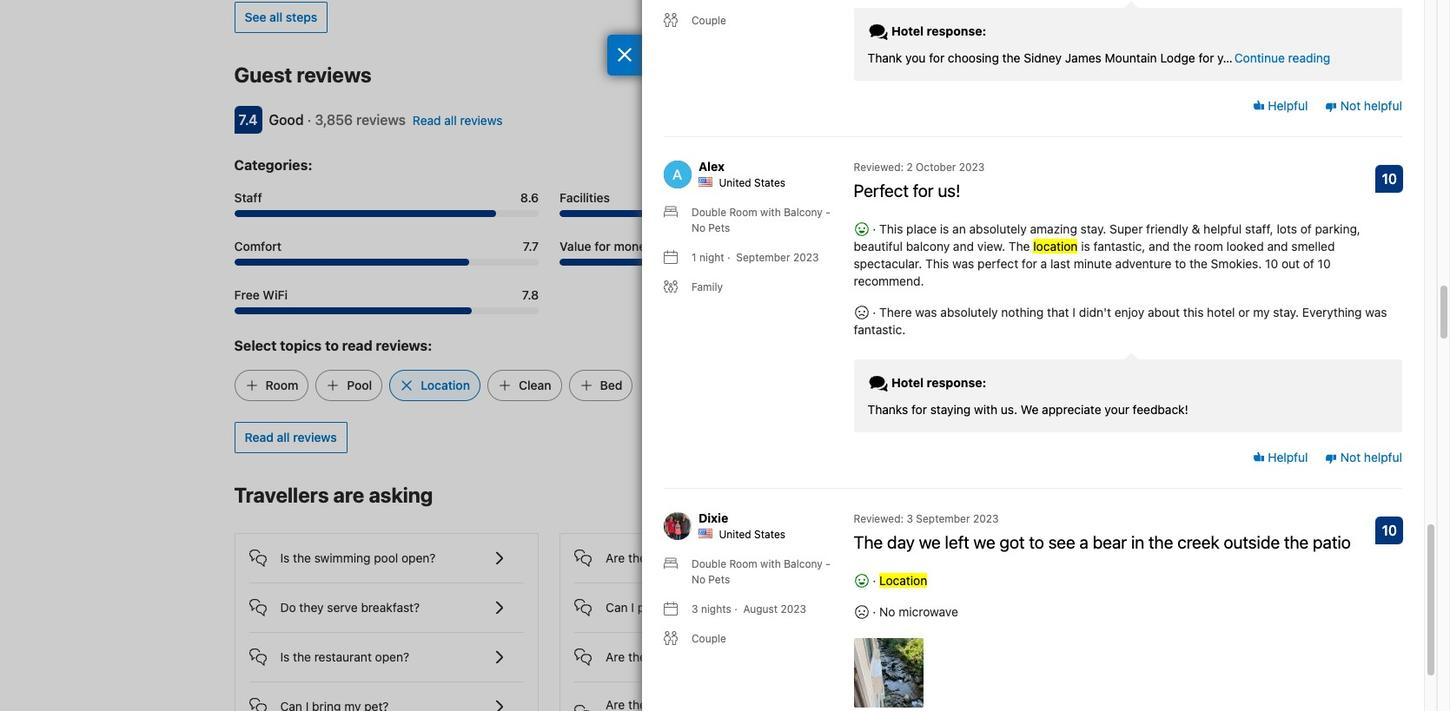Task type: describe. For each thing, give the bounding box(es) containing it.
2 hotel response: from the top
[[889, 375, 987, 390]]

there was absolutely nothing that i didn't enjoy about this hotel or my stay. everything was fantastic.
[[854, 305, 1387, 337]]

recommend.
[[854, 274, 924, 289]]

august
[[743, 603, 778, 616]]

there for are there rooms with a balcony?
[[628, 650, 658, 664]]

mountain
[[1105, 51, 1157, 65]]

select topics to read reviews:
[[234, 338, 432, 353]]

my
[[1253, 305, 1270, 320]]

1 horizontal spatial read
[[413, 113, 441, 127]]

of inside this place is an absolutely amazing stay. super friendly & helpful staff, lots of parking, beautiful balcony and view. the
[[1301, 222, 1312, 237]]

spectacular.
[[854, 257, 922, 271]]

of inside is fantastic, and the room looked and smelled spectacular. this was perfect for a last minute adventure to the smokies. 10 out of 10 recommend.
[[1303, 257, 1315, 271]]

1 hotel response: from the top
[[889, 24, 987, 38]]

there?
[[666, 600, 701, 615]]

balcony
[[906, 239, 950, 254]]

can
[[606, 600, 628, 615]]

the left sidney
[[1003, 51, 1021, 65]]

parking,
[[1315, 222, 1361, 237]]

rooms for sea
[[661, 551, 696, 565]]

rooms for balcony?
[[661, 650, 696, 664]]

0 horizontal spatial was
[[915, 305, 937, 320]]

fantastic,
[[1094, 239, 1146, 254]]

free wifi
[[234, 287, 288, 302]]

asking
[[369, 483, 433, 507]]

helpful button for 2nd not helpful "button" from the top of the page
[[1253, 449, 1308, 466]]

· location
[[869, 574, 928, 589]]

2 hotel from the top
[[892, 375, 924, 390]]

nights
[[701, 603, 732, 616]]

stay. inside this place is an absolutely amazing stay. super friendly & helpful staff, lots of parking, beautiful balcony and view. the
[[1081, 222, 1107, 237]]

scored 10 element for the day we left we got to see a bear in the creek outside the patio
[[1376, 517, 1404, 545]]

in
[[1131, 533, 1145, 553]]

an
[[953, 222, 966, 237]]

can i park there?
[[606, 600, 701, 615]]

continue
[[1235, 51, 1285, 65]]

the inside 'button'
[[293, 650, 311, 664]]

scored 7.4 element
[[234, 106, 262, 133]]

open? inside button
[[402, 551, 436, 565]]

is inside is fantastic, and the room looked and smelled spectacular. this was perfect for a last minute adventure to the smokies. 10 out of 10 recommend.
[[1081, 239, 1090, 254]]

see inside see all steps button
[[245, 9, 266, 24]]

for left staying
[[912, 403, 927, 417]]

staff 8.6 meter
[[234, 210, 539, 217]]

7.7 for value for money
[[849, 239, 865, 253]]

last
[[1051, 257, 1071, 271]]

is fantastic, and the room looked and smelled spectacular. this was perfect for a last minute adventure to the smokies. 10 out of 10 recommend.
[[854, 239, 1335, 289]]

alex
[[699, 159, 725, 174]]

see for travellers are asking
[[1094, 489, 1116, 504]]

room
[[265, 378, 298, 392]]

· right rated good element
[[307, 112, 311, 127]]

about
[[1148, 305, 1180, 320]]

for right you
[[929, 51, 945, 65]]

the down friendly
[[1173, 239, 1191, 254]]

3,856
[[315, 112, 353, 127]]

not helpful for second not helpful "button" from the bottom
[[1338, 98, 1403, 113]]

the down room
[[1190, 257, 1208, 271]]

0 vertical spatial 3
[[907, 513, 913, 526]]

guest reviews
[[234, 62, 372, 87]]

not helpful for 2nd not helpful "button" from the top of the page
[[1338, 450, 1403, 465]]

read
[[342, 338, 373, 353]]

patio
[[1313, 533, 1351, 553]]

dixie
[[699, 511, 729, 526]]

family
[[692, 281, 723, 294]]

staff,
[[1245, 222, 1274, 237]]

place
[[907, 222, 937, 237]]

a right see at the bottom right of page
[[1080, 533, 1089, 553]]

smelled
[[1292, 239, 1335, 254]]

· right nights
[[734, 603, 738, 616]]

thanks
[[868, 403, 908, 417]]

· right night
[[727, 251, 730, 264]]

see availability button for guest reviews
[[1084, 60, 1190, 92]]

wifi
[[263, 287, 288, 302]]

0 horizontal spatial to
[[325, 338, 339, 353]]

is the restaurant open?
[[280, 650, 409, 664]]

and inside this place is an absolutely amazing stay. super friendly & helpful staff, lots of parking, beautiful balcony and view. the
[[953, 239, 974, 254]]

this
[[1184, 305, 1204, 320]]

1 couple from the top
[[692, 14, 726, 27]]

the inside this place is an absolutely amazing stay. super friendly & helpful staff, lots of parking, beautiful balcony and view. the
[[1009, 239, 1030, 254]]

a left balcony?
[[726, 650, 733, 664]]

1 night · september 2023
[[692, 251, 819, 264]]

staff
[[234, 190, 262, 205]]

3 and from the left
[[1267, 239, 1288, 254]]

guest
[[234, 62, 292, 87]]

availability for travellers are asking
[[1119, 489, 1180, 504]]

thank
[[868, 51, 902, 65]]

reviews:
[[376, 338, 432, 353]]

a left sea
[[726, 551, 733, 565]]

2 horizontal spatial was
[[1366, 305, 1387, 320]]

helpful for 2nd not helpful "button" from the top of the page
[[1265, 450, 1308, 465]]

smokies.
[[1211, 257, 1262, 271]]

lots
[[1277, 222, 1297, 237]]

2 vertical spatial helpful
[[1364, 450, 1403, 465]]

are there rooms with a balcony? button
[[575, 633, 850, 668]]

location
[[1034, 239, 1078, 254]]

i inside button
[[631, 600, 634, 615]]

location 8.4 meter
[[885, 259, 1190, 266]]

1 not helpful button from the top
[[1325, 97, 1403, 114]]

staying
[[931, 403, 971, 417]]

appreciate
[[1042, 403, 1102, 417]]

see all steps button
[[234, 1, 328, 33]]

this inside is fantastic, and the room looked and smelled spectacular. this was perfect for a last minute adventure to the smokies. 10 out of 10 recommend.
[[926, 257, 949, 271]]

helpful inside this place is an absolutely amazing stay. super friendly & helpful staff, lots of parking, beautiful balcony and view. the
[[1204, 222, 1242, 237]]

not for second not helpful "button" from the bottom
[[1341, 98, 1361, 113]]

are for are there rooms with a sea view?
[[606, 551, 625, 565]]

are there rooms with a balcony?
[[606, 650, 786, 664]]

amazing
[[1030, 222, 1077, 237]]

lodge
[[1161, 51, 1196, 65]]

there for are there rooms with a sea view?
[[628, 551, 658, 565]]

out
[[1282, 257, 1300, 271]]

thank you for choosing the sidney james mountain lodge for y… continue reading
[[868, 51, 1331, 65]]

facilities
[[560, 190, 610, 205]]

breakfast?
[[361, 600, 420, 615]]

united for the
[[719, 529, 751, 542]]

perfect
[[854, 181, 909, 201]]

review categories element
[[234, 154, 312, 175]]

no
[[880, 605, 896, 620]]

pool
[[347, 378, 372, 392]]

absolutely inside this place is an absolutely amazing stay. super friendly & helpful staff, lots of parking, beautiful balcony and view. the
[[969, 222, 1027, 237]]

you
[[906, 51, 926, 65]]

scored 10 element for perfect for us!
[[1376, 165, 1404, 193]]

see for guest reviews
[[1094, 68, 1116, 83]]

reading
[[1288, 51, 1331, 65]]

view.
[[977, 239, 1006, 254]]

i inside "there was absolutely nothing that i didn't enjoy about this hotel or my stay. everything was fantastic."
[[1073, 305, 1076, 320]]

· up beautiful
[[869, 222, 880, 237]]

balcony?
[[736, 650, 786, 664]]

bed
[[600, 378, 623, 392]]

looked
[[1227, 239, 1264, 254]]

good
[[269, 112, 304, 127]]

restaurant
[[314, 650, 372, 664]]

the right in
[[1149, 533, 1173, 553]]

travellers are asking
[[234, 483, 433, 507]]

2 and from the left
[[1149, 239, 1170, 254]]

0 vertical spatial helpful
[[1364, 98, 1403, 113]]

see availability for travellers are asking
[[1094, 489, 1180, 504]]

1 vertical spatial all
[[444, 113, 457, 127]]

with for sea
[[699, 551, 723, 565]]

0 vertical spatial read all reviews
[[413, 113, 503, 127]]

availability for guest reviews
[[1119, 68, 1180, 83]]

super
[[1110, 222, 1143, 237]]

enjoy
[[1115, 305, 1145, 320]]

reviewed: for the
[[854, 513, 904, 526]]

for right the value at top
[[595, 239, 611, 253]]

is inside this place is an absolutely amazing stay. super friendly & helpful staff, lots of parking, beautiful balcony and view. the
[[940, 222, 949, 237]]

is for is the restaurant open?
[[280, 650, 290, 664]]

perfect
[[978, 257, 1019, 271]]

park
[[638, 600, 663, 615]]

hotel
[[1207, 305, 1235, 320]]

with for balcony?
[[699, 650, 723, 664]]

1 horizontal spatial to
[[1029, 533, 1044, 553]]

fantastic.
[[854, 323, 906, 337]]

guest reviews element
[[234, 60, 1077, 88]]

· no microwave
[[869, 605, 958, 620]]

beautiful
[[854, 239, 903, 254]]

1 vertical spatial location
[[421, 378, 470, 392]]



Task type: vqa. For each thing, say whether or not it's contained in the screenshot.
2nd Reviewed: from the top of the page
yes



Task type: locate. For each thing, give the bounding box(es) containing it.
read all reviews inside button
[[245, 430, 337, 445]]

with left sea
[[699, 551, 723, 565]]

is inside 'button'
[[280, 650, 290, 664]]

is up minute
[[1081, 239, 1090, 254]]

united for perfect
[[719, 177, 751, 190]]

absolutely up view.
[[969, 222, 1027, 237]]

0 vertical spatial location
[[885, 239, 935, 253]]

1 horizontal spatial we
[[974, 533, 996, 553]]

2
[[907, 161, 913, 174]]

1 hotel from the top
[[892, 24, 924, 38]]

1 vertical spatial see availability
[[1094, 489, 1180, 504]]

money
[[614, 239, 653, 253]]

2 not from the top
[[1341, 450, 1361, 465]]

0 vertical spatial states
[[754, 177, 786, 190]]

2 availability from the top
[[1119, 489, 1180, 504]]

1 vertical spatial states
[[754, 529, 786, 542]]

bear
[[1093, 533, 1127, 553]]

1 vertical spatial the
[[854, 533, 883, 553]]

1 vertical spatial not helpful button
[[1325, 449, 1403, 466]]

0 vertical spatial read
[[413, 113, 441, 127]]

0 vertical spatial is
[[280, 551, 290, 565]]

this up beautiful
[[880, 222, 903, 237]]

2 vertical spatial see
[[1094, 489, 1116, 504]]

steps
[[286, 9, 317, 24]]

0 vertical spatial not
[[1341, 98, 1361, 113]]

0 vertical spatial absolutely
[[969, 222, 1027, 237]]

1 horizontal spatial is
[[1081, 239, 1090, 254]]

1 vertical spatial helpful
[[1265, 450, 1308, 465]]

1 vertical spatial to
[[325, 338, 339, 353]]

with for we
[[974, 403, 998, 417]]

2 is from the top
[[280, 650, 290, 664]]

0 horizontal spatial is
[[940, 222, 949, 237]]

of up smelled
[[1301, 222, 1312, 237]]

free
[[234, 287, 260, 302]]

· up the 'fantastic.'
[[869, 305, 880, 320]]

states
[[754, 177, 786, 190], [754, 529, 786, 542]]

value for money
[[560, 239, 653, 253]]

0 vertical spatial the
[[1009, 239, 1030, 254]]

sea
[[736, 551, 756, 565]]

1 vertical spatial see availability button
[[1084, 481, 1190, 512]]

is the swimming pool open? button
[[249, 534, 524, 569]]

0 vertical spatial all
[[269, 9, 283, 24]]

3 up 'day'
[[907, 513, 913, 526]]

0 horizontal spatial i
[[631, 600, 634, 615]]

1 vertical spatial availability
[[1119, 489, 1180, 504]]

all inside read all reviews button
[[277, 430, 290, 445]]

are for are there rooms with a balcony?
[[606, 650, 625, 664]]

0 horizontal spatial and
[[953, 239, 974, 254]]

facilities 7.5 meter
[[560, 210, 865, 217]]

1 vertical spatial read all reviews
[[245, 430, 337, 445]]

is down do
[[280, 650, 290, 664]]

read inside button
[[245, 430, 274, 445]]

see left the 'steps'
[[245, 9, 266, 24]]

united states down alex
[[719, 177, 786, 190]]

see down thank you for choosing the sidney james mountain lodge for y… continue reading
[[1094, 68, 1116, 83]]

us!
[[938, 181, 961, 201]]

2 vertical spatial location
[[880, 574, 928, 589]]

location down place
[[885, 239, 935, 253]]

0 horizontal spatial we
[[919, 533, 941, 553]]

states for the day we left we got to see a bear in the creek outside the patio
[[754, 529, 786, 542]]

is the swimming pool open?
[[280, 551, 436, 565]]

2 horizontal spatial to
[[1175, 257, 1186, 271]]

stay.
[[1081, 222, 1107, 237], [1273, 305, 1299, 320]]

location down reviews:
[[421, 378, 470, 392]]

stay. inside "there was absolutely nothing that i didn't enjoy about this hotel or my stay. everything was fantastic."
[[1273, 305, 1299, 320]]

there down 'park'
[[628, 650, 658, 664]]

1 horizontal spatial 7.7
[[849, 239, 865, 253]]

close image
[[617, 48, 633, 62]]

night
[[700, 251, 724, 264]]

this place is an absolutely amazing stay. super friendly & helpful staff, lots of parking, beautiful balcony and view. the
[[854, 222, 1361, 254]]

all inside see all steps button
[[269, 9, 283, 24]]

we right left on the right bottom
[[974, 533, 996, 553]]

open? inside 'button'
[[375, 650, 409, 664]]

this inside this place is an absolutely amazing stay. super friendly & helpful staff, lots of parking, beautiful balcony and view. the
[[880, 222, 903, 237]]

are there rooms with a sea view? button
[[575, 534, 850, 569]]

3
[[907, 513, 913, 526], [692, 603, 698, 616]]

with down nights
[[699, 650, 723, 664]]

united states up sea
[[719, 529, 786, 542]]

scored 10 element
[[1376, 165, 1404, 193], [1376, 517, 1404, 545]]

0 vertical spatial are
[[606, 551, 625, 565]]

0 horizontal spatial stay.
[[1081, 222, 1107, 237]]

hotel response: up staying
[[889, 375, 987, 390]]

creek
[[1178, 533, 1220, 553]]

0 horizontal spatial the
[[854, 533, 883, 553]]

the
[[1009, 239, 1030, 254], [854, 533, 883, 553]]

open? right restaurant
[[375, 650, 409, 664]]

0 vertical spatial september
[[736, 251, 790, 264]]

a inside is fantastic, and the room looked and smelled spectacular. this was perfect for a last minute adventure to the smokies. 10 out of 10 recommend.
[[1041, 257, 1047, 271]]

reviewed:
[[854, 161, 904, 174], [854, 513, 904, 526]]

0 vertical spatial united states
[[719, 177, 786, 190]]

2023
[[959, 161, 985, 174], [793, 251, 819, 264], [973, 513, 999, 526], [781, 603, 807, 616]]

0 vertical spatial helpful button
[[1253, 97, 1308, 114]]

states for perfect for us!
[[754, 177, 786, 190]]

stay. up fantastic,
[[1081, 222, 1107, 237]]

didn't
[[1079, 305, 1111, 320]]

0 vertical spatial this
[[880, 222, 903, 237]]

1 helpful button from the top
[[1253, 97, 1308, 114]]

response: up choosing
[[927, 24, 987, 38]]

for left y…
[[1199, 51, 1214, 65]]

absolutely left nothing on the top of the page
[[941, 305, 998, 320]]

open? right pool
[[402, 551, 436, 565]]

rated good element
[[269, 112, 304, 127]]

value
[[560, 239, 591, 253]]

availability up in
[[1119, 489, 1180, 504]]

1 vertical spatial helpful
[[1204, 222, 1242, 237]]

united down alex
[[719, 177, 751, 190]]

united states for the day we left we got to see a bear in the creek outside the patio
[[719, 529, 786, 542]]

1 vertical spatial hotel response:
[[889, 375, 987, 390]]

1 vertical spatial i
[[631, 600, 634, 615]]

is up do
[[280, 551, 290, 565]]

not
[[1341, 98, 1361, 113], [1341, 450, 1361, 465]]

minute
[[1074, 257, 1112, 271]]

1 see availability button from the top
[[1084, 60, 1190, 92]]

for left last
[[1022, 257, 1038, 271]]

1 united from the top
[[719, 177, 751, 190]]

1
[[692, 251, 697, 264]]

helpful button for second not helpful "button" from the bottom
[[1253, 97, 1308, 114]]

hotel up you
[[892, 24, 924, 38]]

0 vertical spatial availability
[[1119, 68, 1180, 83]]

for down 'reviewed: 2 october 2023'
[[913, 181, 934, 201]]

of down smelled
[[1303, 257, 1315, 271]]

adventure
[[1116, 257, 1172, 271]]

and down an
[[953, 239, 974, 254]]

0 vertical spatial united
[[719, 177, 751, 190]]

1 not helpful from the top
[[1338, 98, 1403, 113]]

1 there from the top
[[628, 551, 658, 565]]

all for read all reviews button
[[277, 430, 290, 445]]

1 vertical spatial september
[[916, 513, 970, 526]]

1 vertical spatial this
[[926, 257, 949, 271]]

is for is the swimming pool open?
[[280, 551, 290, 565]]

do they serve breakfast?
[[280, 600, 420, 615]]

1 see availability from the top
[[1094, 68, 1180, 83]]

0 vertical spatial open?
[[402, 551, 436, 565]]

1 helpful from the top
[[1265, 98, 1308, 113]]

the left restaurant
[[293, 650, 311, 664]]

1 horizontal spatial and
[[1149, 239, 1170, 254]]

helpful
[[1265, 98, 1308, 113], [1265, 450, 1308, 465]]

free wifi 7.8 meter
[[234, 307, 539, 314]]

0 vertical spatial hotel response:
[[889, 24, 987, 38]]

good · 3,856 reviews
[[269, 112, 406, 127]]

hotel response: up you
[[889, 24, 987, 38]]

see all steps
[[245, 9, 317, 24]]

y…
[[1218, 51, 1233, 65]]

open?
[[402, 551, 436, 565], [375, 650, 409, 664]]

to inside is fantastic, and the room looked and smelled spectacular. this was perfect for a last minute adventure to the smokies. 10 out of 10 recommend.
[[1175, 257, 1186, 271]]

2 rooms from the top
[[661, 650, 696, 664]]

see availability for guest reviews
[[1094, 68, 1180, 83]]

2 not helpful from the top
[[1338, 450, 1403, 465]]

the left patio
[[1284, 533, 1309, 553]]

cleanliness
[[885, 190, 951, 205]]

rooms up there?
[[661, 551, 696, 565]]

0 vertical spatial rooms
[[661, 551, 696, 565]]

1 states from the top
[[754, 177, 786, 190]]

to right the got
[[1029, 533, 1044, 553]]

are down can
[[606, 650, 625, 664]]

1 not from the top
[[1341, 98, 1361, 113]]

states up facilities 7.5 meter
[[754, 177, 786, 190]]

1 horizontal spatial read all reviews
[[413, 113, 503, 127]]

0 vertical spatial see availability button
[[1084, 60, 1190, 92]]

2 states from the top
[[754, 529, 786, 542]]

a left last
[[1041, 257, 1047, 271]]

0 horizontal spatial read
[[245, 430, 274, 445]]

0 vertical spatial scored 10 element
[[1376, 165, 1404, 193]]

do
[[280, 600, 296, 615]]

1 reviewed: from the top
[[854, 161, 904, 174]]

1 horizontal spatial the
[[1009, 239, 1030, 254]]

1 vertical spatial hotel
[[892, 375, 924, 390]]

2 couple from the top
[[692, 633, 726, 646]]

1 horizontal spatial this
[[926, 257, 949, 271]]

the up location 8.4 meter
[[1009, 239, 1030, 254]]

september up left on the right bottom
[[916, 513, 970, 526]]

we
[[919, 533, 941, 553], [974, 533, 996, 553]]

1 vertical spatial absolutely
[[941, 305, 998, 320]]

see availability button for travellers are asking
[[1084, 481, 1190, 512]]

7.7 up the spectacular.
[[849, 239, 865, 253]]

7.7 for comfort
[[523, 239, 539, 253]]

2 helpful button from the top
[[1253, 449, 1308, 466]]

or
[[1239, 305, 1250, 320]]

8.6
[[520, 190, 539, 205]]

for inside is fantastic, and the room looked and smelled spectacular. this was perfect for a last minute adventure to the smokies. 10 out of 10 recommend.
[[1022, 257, 1038, 271]]

with
[[974, 403, 998, 417], [699, 551, 723, 565], [699, 650, 723, 664]]

the left swimming
[[293, 551, 311, 565]]

see up the day we left we got to see a bear in the creek outside the patio
[[1094, 489, 1116, 504]]

of
[[1301, 222, 1312, 237], [1303, 257, 1315, 271]]

· left the no
[[873, 605, 876, 620]]

0 vertical spatial reviewed:
[[854, 161, 904, 174]]

feedback!
[[1133, 403, 1189, 417]]

hotel up thanks at the right
[[892, 375, 924, 390]]

0 vertical spatial with
[[974, 403, 998, 417]]

2 scored 10 element from the top
[[1376, 517, 1404, 545]]

topics
[[280, 338, 322, 353]]

1 vertical spatial not helpful
[[1338, 450, 1403, 465]]

2 helpful from the top
[[1265, 450, 1308, 465]]

are there rooms with a sea view?
[[606, 551, 790, 565]]

they
[[299, 600, 324, 615]]

0 vertical spatial there
[[628, 551, 658, 565]]

everything
[[1303, 305, 1362, 320]]

location up · no microwave on the bottom of the page
[[880, 574, 928, 589]]

0 vertical spatial couple
[[692, 14, 726, 27]]

and
[[953, 239, 974, 254], [1149, 239, 1170, 254], [1267, 239, 1288, 254]]

absolutely
[[969, 222, 1027, 237], [941, 305, 998, 320]]

is the restaurant open? button
[[249, 633, 524, 668]]

see availability down the mountain
[[1094, 68, 1180, 83]]

this down "balcony"
[[926, 257, 949, 271]]

1 vertical spatial of
[[1303, 257, 1315, 271]]

· up · no microwave on the bottom of the page
[[873, 574, 876, 589]]

reviewed: up perfect
[[854, 161, 904, 174]]

rooms
[[661, 551, 696, 565], [661, 650, 696, 664]]

outside
[[1224, 533, 1280, 553]]

was right everything
[[1366, 305, 1387, 320]]

0 vertical spatial of
[[1301, 222, 1312, 237]]

0 vertical spatial helpful
[[1265, 98, 1308, 113]]

and down friendly
[[1149, 239, 1170, 254]]

can i park there? button
[[575, 584, 850, 618]]

0 vertical spatial see
[[245, 9, 266, 24]]

to
[[1175, 257, 1186, 271], [325, 338, 339, 353], [1029, 533, 1044, 553]]

1 response: from the top
[[927, 24, 987, 38]]

0 vertical spatial i
[[1073, 305, 1076, 320]]

1 horizontal spatial was
[[953, 257, 974, 271]]

sidney
[[1024, 51, 1062, 65]]

0 horizontal spatial 3
[[692, 603, 698, 616]]

1 vertical spatial stay.
[[1273, 305, 1299, 320]]

2 we from the left
[[974, 533, 996, 553]]

read all reviews
[[413, 113, 503, 127], [245, 430, 337, 445]]

we
[[1021, 403, 1039, 417]]

there up 'park'
[[628, 551, 658, 565]]

value for money 7.7 meter
[[560, 259, 865, 266]]

with left us.
[[974, 403, 998, 417]]

2 response: from the top
[[927, 375, 987, 390]]

7.4
[[239, 112, 258, 127]]

united up sea
[[719, 529, 751, 542]]

2 united states from the top
[[719, 529, 786, 542]]

reviewed: for perfect
[[854, 161, 904, 174]]

8.4
[[1171, 239, 1190, 253]]

states up "view?" at the right of the page
[[754, 529, 786, 542]]

left
[[945, 533, 970, 553]]

absolutely inside "there was absolutely nothing that i didn't enjoy about this hotel or my stay. everything was fantastic."
[[941, 305, 998, 320]]

all for see all steps button at the top left
[[269, 9, 283, 24]]

reviewed: up 'day'
[[854, 513, 904, 526]]

0 horizontal spatial 7.7
[[523, 239, 539, 253]]

3 left nights
[[692, 603, 698, 616]]

2 are from the top
[[606, 650, 625, 664]]

that
[[1047, 305, 1069, 320]]

read all reviews button
[[234, 422, 347, 453]]

not helpful button
[[1325, 97, 1403, 114], [1325, 449, 1403, 466]]

continue reading link
[[1235, 50, 1331, 67]]

2 see availability from the top
[[1094, 489, 1180, 504]]

1 vertical spatial helpful button
[[1253, 449, 1308, 466]]

1 vertical spatial united
[[719, 529, 751, 542]]

we down reviewed: 3 september 2023
[[919, 533, 941, 553]]

3 nights · august 2023
[[692, 603, 807, 616]]

1 are from the top
[[606, 551, 625, 565]]

1 scored 10 element from the top
[[1376, 165, 1404, 193]]

couple up are there rooms with a balcony?
[[692, 633, 726, 646]]

couple
[[692, 14, 726, 27], [692, 633, 726, 646]]

location
[[885, 239, 935, 253], [421, 378, 470, 392], [880, 574, 928, 589]]

reviews inside button
[[293, 430, 337, 445]]

1 7.7 from the left
[[523, 239, 539, 253]]

0 horizontal spatial this
[[880, 222, 903, 237]]

all
[[269, 9, 283, 24], [444, 113, 457, 127], [277, 430, 290, 445]]

2 7.7 from the left
[[849, 239, 865, 253]]

to left read on the left of the page
[[325, 338, 339, 353]]

1 vertical spatial read
[[245, 430, 274, 445]]

september right night
[[736, 251, 790, 264]]

not for 2nd not helpful "button" from the top of the page
[[1341, 450, 1361, 465]]

1 horizontal spatial stay.
[[1273, 305, 1299, 320]]

couple up guest reviews element
[[692, 14, 726, 27]]

see
[[1049, 533, 1076, 553]]

1 vertical spatial reviewed:
[[854, 513, 904, 526]]

i right can
[[631, 600, 634, 615]]

not helpful
[[1338, 98, 1403, 113], [1338, 450, 1403, 465]]

was right there
[[915, 305, 937, 320]]

1 is from the top
[[280, 551, 290, 565]]

1 vertical spatial scored 10 element
[[1376, 517, 1404, 545]]

and down lots
[[1267, 239, 1288, 254]]

categories:
[[234, 157, 312, 173]]

0 vertical spatial stay.
[[1081, 222, 1107, 237]]

microwave
[[899, 605, 958, 620]]

see availability up in
[[1094, 489, 1180, 504]]

1 vertical spatial is
[[1081, 239, 1090, 254]]

are up can
[[606, 551, 625, 565]]

nothing
[[1001, 305, 1044, 320]]

2 reviewed: from the top
[[854, 513, 904, 526]]

2 united from the top
[[719, 529, 751, 542]]

1 vertical spatial there
[[628, 650, 658, 664]]

2 vertical spatial all
[[277, 430, 290, 445]]

pool
[[374, 551, 398, 565]]

2 not helpful button from the top
[[1325, 449, 1403, 466]]

0 vertical spatial not helpful
[[1338, 98, 1403, 113]]

1 availability from the top
[[1119, 68, 1180, 83]]

october
[[916, 161, 956, 174]]

select
[[234, 338, 277, 353]]

stay. right my
[[1273, 305, 1299, 320]]

thanks for staying with us. we appreciate your feedback!
[[868, 403, 1189, 417]]

1 vertical spatial not
[[1341, 450, 1361, 465]]

helpful for second not helpful "button" from the bottom
[[1265, 98, 1308, 113]]

1 vertical spatial 3
[[692, 603, 698, 616]]

united states for perfect for us!
[[719, 177, 786, 190]]

rooms down there?
[[661, 650, 696, 664]]

was inside is fantastic, and the room looked and smelled spectacular. this was perfect for a last minute adventure to the smokies. 10 out of 10 recommend.
[[953, 257, 974, 271]]

0 horizontal spatial september
[[736, 251, 790, 264]]

1 vertical spatial response:
[[927, 375, 987, 390]]

i right that
[[1073, 305, 1076, 320]]

helpful
[[1364, 98, 1403, 113], [1204, 222, 1242, 237], [1364, 450, 1403, 465]]

1 united states from the top
[[719, 177, 786, 190]]

1 horizontal spatial september
[[916, 513, 970, 526]]

&
[[1192, 222, 1200, 237]]

1 vertical spatial couple
[[692, 633, 726, 646]]

was left perfect
[[953, 257, 974, 271]]

is left an
[[940, 222, 949, 237]]

availability down the mountain
[[1119, 68, 1180, 83]]

response: up staying
[[927, 375, 987, 390]]

comfort 7.7 meter
[[234, 259, 539, 266]]

1 we from the left
[[919, 533, 941, 553]]

0 vertical spatial response:
[[927, 24, 987, 38]]

the inside button
[[293, 551, 311, 565]]

0 vertical spatial not helpful button
[[1325, 97, 1403, 114]]

is inside button
[[280, 551, 290, 565]]

2 vertical spatial to
[[1029, 533, 1044, 553]]

7.7 left the value at top
[[523, 239, 539, 253]]

to down 8.4
[[1175, 257, 1186, 271]]

see
[[245, 9, 266, 24], [1094, 68, 1116, 83], [1094, 489, 1116, 504]]

1 vertical spatial rooms
[[661, 650, 696, 664]]

the left 'day'
[[854, 533, 883, 553]]

2 there from the top
[[628, 650, 658, 664]]

clean
[[519, 378, 551, 392]]

1 and from the left
[[953, 239, 974, 254]]

1 rooms from the top
[[661, 551, 696, 565]]

room
[[1195, 239, 1224, 254]]

2 see availability button from the top
[[1084, 481, 1190, 512]]

1 vertical spatial with
[[699, 551, 723, 565]]

2 horizontal spatial and
[[1267, 239, 1288, 254]]



